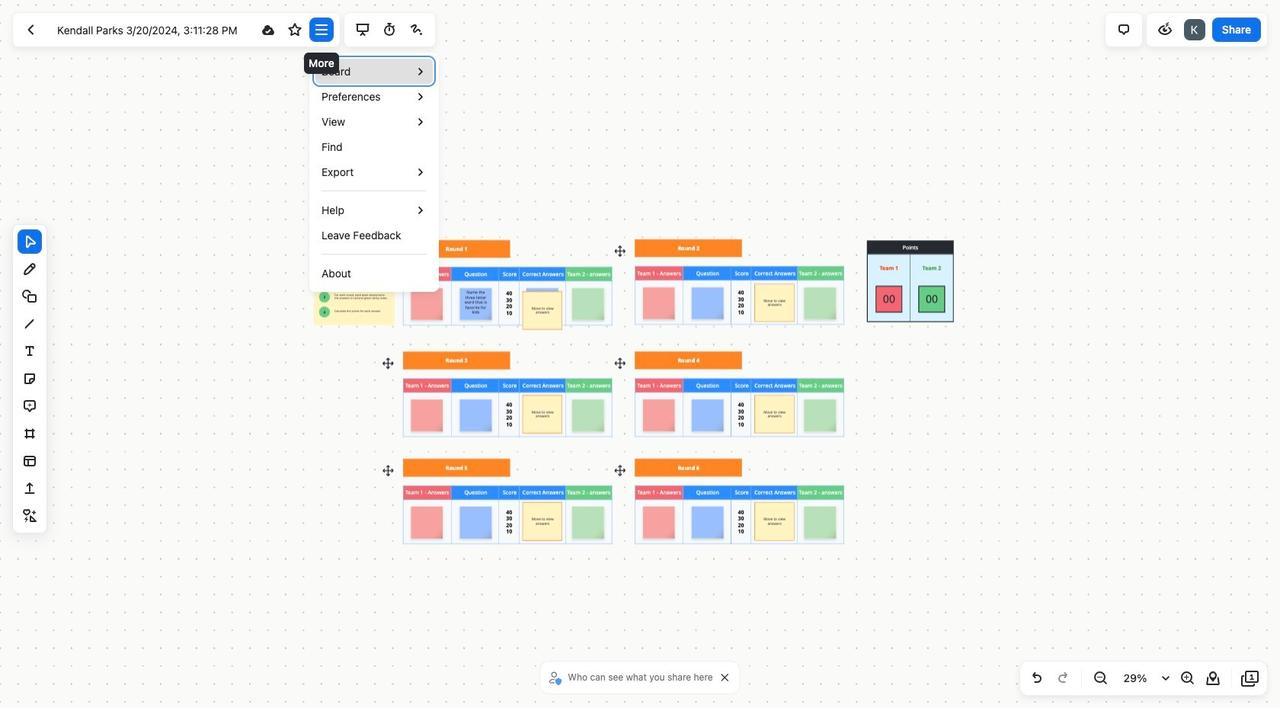 Task type: describe. For each thing, give the bounding box(es) containing it.
view, submenu menu item
[[322, 114, 345, 130]]

more options image
[[313, 21, 331, 39]]

close image
[[722, 674, 729, 682]]

preferences, submenu menu item
[[322, 88, 381, 104]]

zoom in image
[[1179, 669, 1197, 688]]

dashboard image
[[22, 21, 40, 39]]

presentation image
[[354, 21, 372, 39]]

2 menu item from the top
[[316, 84, 433, 109]]

3 menu item from the top
[[316, 109, 433, 134]]

mini map image
[[1205, 669, 1223, 688]]

laser image
[[408, 21, 426, 39]]

comment panel image
[[1115, 21, 1133, 39]]

export, submenu menu item
[[322, 164, 354, 180]]

1 menu item from the top
[[316, 59, 433, 84]]

board, submenu menu item
[[322, 63, 351, 79]]

zoom out image
[[1092, 669, 1110, 688]]

find menu item
[[322, 139, 343, 155]]



Task type: vqa. For each thing, say whether or not it's contained in the screenshot.
Find 'menu item'
yes



Task type: locate. For each thing, give the bounding box(es) containing it.
undo image
[[1028, 669, 1047, 688]]

timer image
[[381, 21, 399, 39]]

star this whiteboard image
[[286, 21, 304, 39]]

menu item up preferences, submenu menu item
[[316, 59, 433, 84]]

Document name text field
[[46, 18, 254, 42]]

list item
[[1183, 18, 1208, 42]]

menu item up leave feedback, submenu menu item
[[316, 197, 433, 223]]

tooltip
[[310, 53, 439, 292]]

menu item
[[316, 59, 433, 84], [316, 84, 433, 109], [316, 109, 433, 134], [316, 159, 433, 184], [316, 197, 433, 223]]

menu
[[316, 59, 433, 286]]

pages image
[[1242, 669, 1260, 688]]

menu item down board, submenu menu item
[[316, 84, 433, 109]]

help, submenu menu item
[[322, 202, 344, 218]]

4 menu item from the top
[[316, 159, 433, 184]]

menu item down preferences, submenu menu item
[[316, 109, 433, 134]]

5 menu item from the top
[[316, 197, 433, 223]]

list
[[1183, 18, 1208, 42]]

about, submenu menu item
[[322, 265, 351, 281]]

leave feedback, submenu menu item
[[322, 227, 401, 243]]

menu item down find menu item
[[316, 159, 433, 184]]



